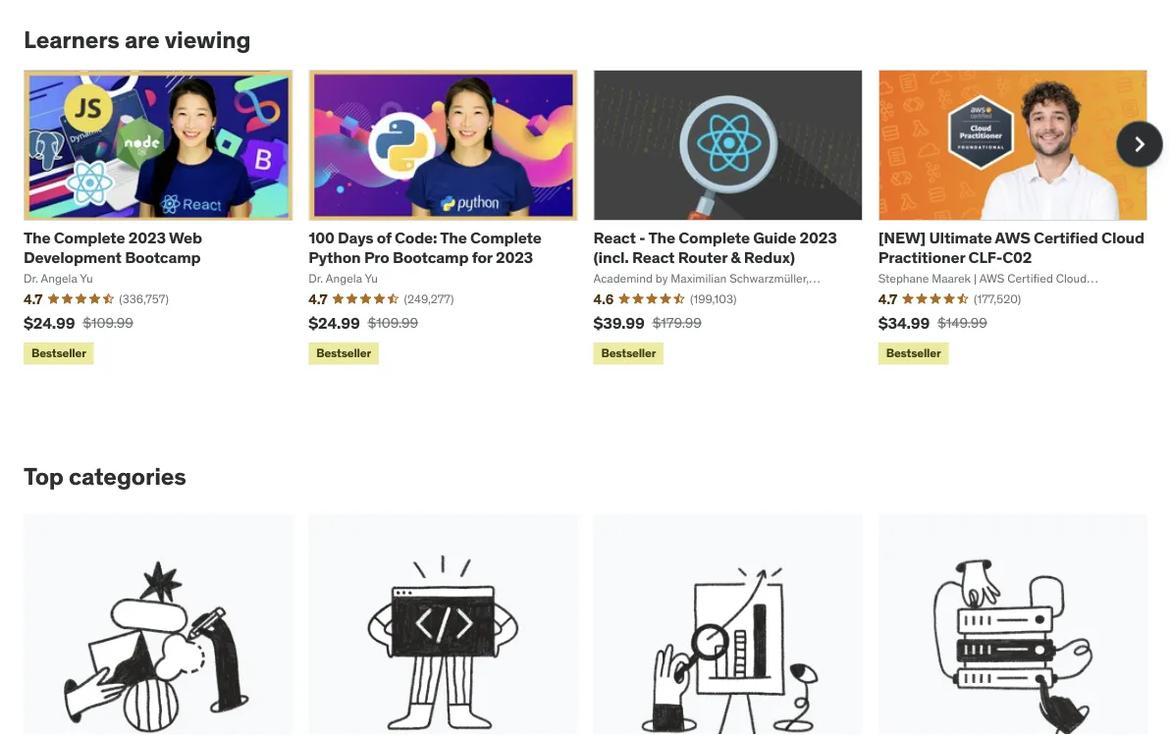 Task type: vqa. For each thing, say whether or not it's contained in the screenshot.
the Productivity inside the PERSONAL PRODUCTIVITY "link"
no



Task type: locate. For each thing, give the bounding box(es) containing it.
0 horizontal spatial 2023
[[128, 228, 166, 248]]

1 complete from the left
[[54, 228, 125, 248]]

1 the from the left
[[24, 228, 51, 248]]

clf-
[[969, 247, 1003, 267]]

2 bootcamp from the left
[[393, 247, 469, 267]]

top
[[24, 462, 64, 491]]

2023 right guide
[[800, 228, 837, 248]]

1 horizontal spatial the
[[440, 228, 467, 248]]

web
[[169, 228, 202, 248]]

code:
[[395, 228, 437, 248]]

1 bootcamp from the left
[[125, 247, 201, 267]]

the
[[24, 228, 51, 248], [440, 228, 467, 248], [648, 228, 675, 248]]

[new] ultimate aws certified cloud practitioner clf-c02
[[878, 228, 1145, 267]]

the inside react - the complete guide 2023 (incl. react router & redux)
[[648, 228, 675, 248]]

complete
[[54, 228, 125, 248], [470, 228, 542, 248], [679, 228, 750, 248]]

&
[[731, 247, 741, 267]]

0 horizontal spatial complete
[[54, 228, 125, 248]]

3 the from the left
[[648, 228, 675, 248]]

-
[[639, 228, 646, 248]]

categories
[[69, 462, 186, 491]]

react right (incl.
[[632, 247, 675, 267]]

2023 inside the complete 2023 web development bootcamp
[[128, 228, 166, 248]]

bootcamp right development
[[125, 247, 201, 267]]

0 horizontal spatial bootcamp
[[125, 247, 201, 267]]

2 horizontal spatial 2023
[[800, 228, 837, 248]]

complete inside 100 days of code: the complete python pro bootcamp for 2023
[[470, 228, 542, 248]]

learners are viewing
[[24, 25, 251, 54]]

bootcamp
[[125, 247, 201, 267], [393, 247, 469, 267]]

react - the complete guide 2023 (incl. react router & redux)
[[593, 228, 837, 267]]

2023
[[128, 228, 166, 248], [800, 228, 837, 248], [496, 247, 533, 267]]

3 complete from the left
[[679, 228, 750, 248]]

react
[[593, 228, 636, 248], [632, 247, 675, 267]]

0 horizontal spatial the
[[24, 228, 51, 248]]

2 the from the left
[[440, 228, 467, 248]]

2023 right for
[[496, 247, 533, 267]]

learners
[[24, 25, 120, 54]]

the inside 100 days of code: the complete python pro bootcamp for 2023
[[440, 228, 467, 248]]

1 horizontal spatial complete
[[470, 228, 542, 248]]

2023 left web
[[128, 228, 166, 248]]

are
[[125, 25, 160, 54]]

carousel element
[[24, 70, 1163, 369]]

2 complete from the left
[[470, 228, 542, 248]]

top categories
[[24, 462, 186, 491]]

cloud
[[1102, 228, 1145, 248]]

1 horizontal spatial 2023
[[496, 247, 533, 267]]

the complete 2023 web development bootcamp link
[[24, 228, 202, 267]]

2 horizontal spatial complete
[[679, 228, 750, 248]]

1 horizontal spatial bootcamp
[[393, 247, 469, 267]]

bootcamp right of
[[393, 247, 469, 267]]

2023 inside react - the complete guide 2023 (incl. react router & redux)
[[800, 228, 837, 248]]

react left -
[[593, 228, 636, 248]]

development
[[24, 247, 122, 267]]

2 horizontal spatial the
[[648, 228, 675, 248]]



Task type: describe. For each thing, give the bounding box(es) containing it.
router
[[678, 247, 727, 267]]

100 days of code: the complete python pro bootcamp for 2023 link
[[309, 228, 542, 267]]

for
[[472, 247, 492, 267]]

viewing
[[165, 25, 251, 54]]

2023 inside 100 days of code: the complete python pro bootcamp for 2023
[[496, 247, 533, 267]]

of
[[377, 228, 391, 248]]

c02
[[1003, 247, 1032, 267]]

complete inside the complete 2023 web development bootcamp
[[54, 228, 125, 248]]

next image
[[1124, 129, 1156, 160]]

complete inside react - the complete guide 2023 (incl. react router & redux)
[[679, 228, 750, 248]]

the complete 2023 web development bootcamp
[[24, 228, 202, 267]]

redux)
[[744, 247, 795, 267]]

bootcamp inside the complete 2023 web development bootcamp
[[125, 247, 201, 267]]

the inside the complete 2023 web development bootcamp
[[24, 228, 51, 248]]

ultimate
[[929, 228, 992, 248]]

[new]
[[878, 228, 926, 248]]

react - the complete guide 2023 (incl. react router & redux) link
[[593, 228, 837, 267]]

bootcamp inside 100 days of code: the complete python pro bootcamp for 2023
[[393, 247, 469, 267]]

practitioner
[[878, 247, 965, 267]]

pro
[[364, 247, 389, 267]]

100 days of code: the complete python pro bootcamp for 2023
[[309, 228, 542, 267]]

certified
[[1034, 228, 1098, 248]]

guide
[[753, 228, 796, 248]]

aws
[[995, 228, 1031, 248]]

(incl.
[[593, 247, 629, 267]]

[new] ultimate aws certified cloud practitioner clf-c02 link
[[878, 228, 1145, 267]]

days
[[338, 228, 373, 248]]

100
[[309, 228, 335, 248]]

python
[[309, 247, 361, 267]]



